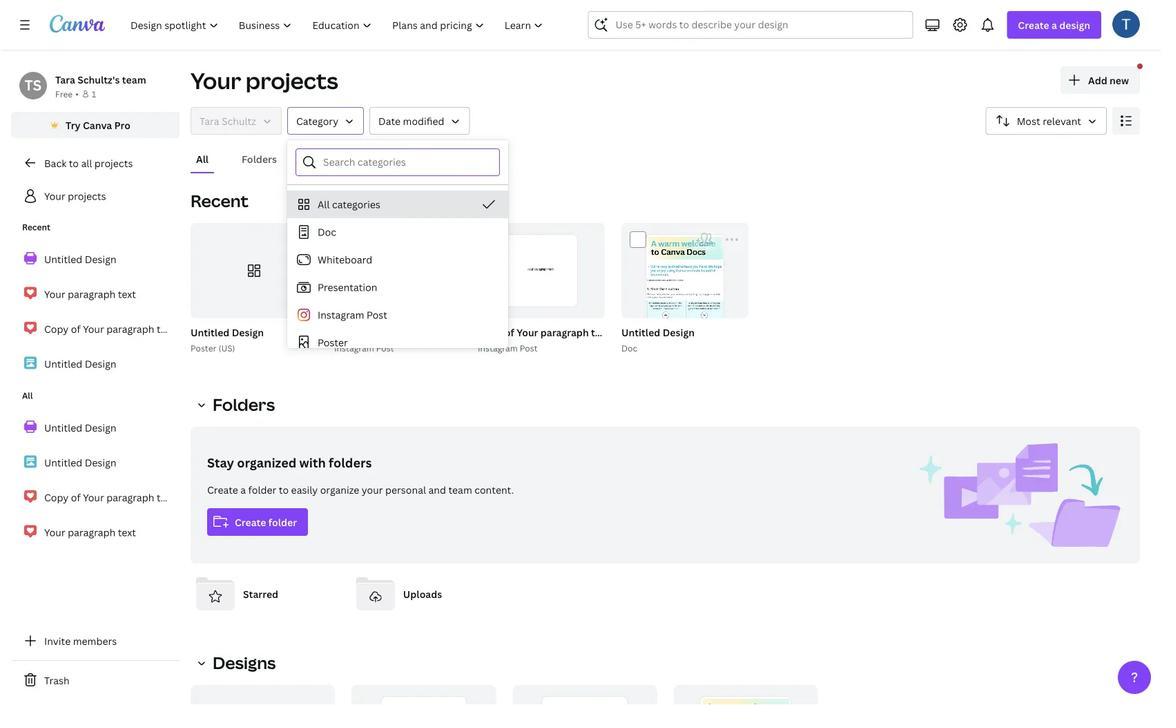 Task type: describe. For each thing, give the bounding box(es) containing it.
videos button
[[441, 146, 484, 172]]

design inside the untitled design poster (us)
[[232, 326, 264, 339]]

folders inside button
[[242, 152, 277, 165]]

2
[[591, 303, 596, 312]]

folder inside button
[[268, 516, 297, 529]]

Category button
[[287, 107, 364, 135]]

new
[[1110, 74, 1129, 87]]

untitled for fourth the untitled design link from the top of the page
[[44, 456, 82, 469]]

0 vertical spatial recent
[[191, 190, 249, 212]]

create folder
[[235, 516, 297, 529]]

instagram post option
[[287, 301, 508, 329]]

folders
[[329, 454, 372, 471]]

untitled design button for untitled design doc
[[622, 324, 695, 341]]

design for third the untitled design link
[[85, 421, 116, 434]]

poster button
[[287, 329, 508, 356]]

design for 1st the untitled design link
[[85, 253, 116, 266]]

stay organized with folders
[[207, 454, 372, 471]]

whiteboard button
[[287, 246, 508, 274]]

date modified
[[379, 114, 445, 127]]

your projects link
[[11, 182, 180, 210]]

poster inside the untitled design poster (us)
[[191, 342, 217, 354]]

designs button
[[191, 649, 284, 677]]

untitled design doc
[[622, 326, 695, 354]]

modified
[[403, 114, 445, 127]]

instagram inside option
[[318, 308, 364, 322]]

•
[[75, 88, 79, 99]]

1 list from the top
[[11, 245, 180, 379]]

post inside copy of your paragraph text instagram post
[[520, 342, 538, 354]]

invite members
[[44, 634, 117, 648]]

most
[[1017, 114, 1041, 127]]

copy for design
[[44, 491, 69, 504]]

instagram inside copy of your paragraph text instagram post
[[478, 342, 518, 354]]

trash
[[44, 674, 69, 687]]

1 untitled design link from the top
[[11, 245, 180, 274]]

0 vertical spatial folder
[[248, 483, 277, 496]]

1 horizontal spatial your projects
[[191, 66, 338, 96]]

create for create folder
[[235, 516, 266, 529]]

poster inside poster button
[[318, 336, 348, 349]]

3 untitled design link from the top
[[11, 413, 180, 442]]

text inside copy of your paragraph text instagram post
[[591, 326, 610, 339]]

copy of your paragraph text instagram post
[[478, 326, 610, 354]]

add new button
[[1061, 66, 1140, 94]]

try canva pro
[[66, 118, 130, 132]]

stay
[[207, 454, 234, 471]]

Search categories search field
[[323, 149, 491, 175]]

organized
[[237, 454, 297, 471]]

1 vertical spatial team
[[449, 483, 472, 496]]

canva
[[83, 118, 112, 132]]

add
[[1089, 74, 1108, 87]]

design
[[1060, 18, 1091, 31]]

2 vertical spatial all
[[22, 390, 33, 401]]

untitled inside untitled design doc
[[622, 326, 661, 339]]

personal
[[385, 483, 426, 496]]

paragraph inside copy of your paragraph text instagram post
[[541, 326, 589, 339]]

1 your paragraph text link from the top
[[11, 279, 180, 309]]

1 of 2
[[573, 303, 596, 312]]

1 for 1
[[92, 88, 96, 99]]

poster option
[[287, 329, 508, 356]]

copy of your paragraph text link for paragraph
[[11, 314, 180, 344]]

schultz's
[[77, 73, 120, 86]]

1 vertical spatial to
[[279, 483, 289, 496]]

all categories option
[[287, 191, 508, 218]]

starred
[[243, 587, 278, 601]]

2 list from the top
[[11, 413, 180, 547]]

free •
[[55, 88, 79, 99]]

top level navigation element
[[122, 11, 555, 39]]

tara for tara schultz
[[200, 114, 219, 127]]

Sort by button
[[986, 107, 1107, 135]]

of inside copy of your paragraph text instagram post
[[505, 326, 515, 339]]

categories
[[332, 198, 380, 211]]

designs button
[[305, 146, 352, 172]]

your
[[362, 483, 383, 496]]

try
[[66, 118, 81, 132]]

presentation button
[[287, 274, 508, 301]]

create a design button
[[1007, 11, 1102, 39]]

designs inside button
[[310, 152, 347, 165]]

1 vertical spatial instagram post
[[334, 342, 394, 354]]

starred link
[[191, 569, 340, 619]]

try canva pro button
[[11, 112, 180, 138]]

all button
[[191, 146, 214, 172]]

with
[[299, 454, 326, 471]]

videos
[[447, 152, 478, 165]]

untitled for 3rd the untitled design link from the bottom of the page
[[44, 357, 82, 370]]

untitled inside the untitled design poster (us)
[[191, 326, 230, 339]]

design for fourth the untitled design link from the top of the page
[[85, 456, 116, 469]]

copy for paragraph
[[44, 322, 69, 336]]

4 untitled design link from the top
[[11, 448, 180, 477]]

2 your paragraph text from the top
[[44, 526, 136, 539]]

uploads link
[[351, 569, 500, 619]]

your inside copy of your paragraph text instagram post
[[517, 326, 538, 339]]

back
[[44, 156, 66, 170]]

folders button
[[191, 391, 283, 419]]

presentation option
[[287, 274, 508, 301]]



Task type: vqa. For each thing, say whether or not it's contained in the screenshot.
Sort by button on the top right of page
yes



Task type: locate. For each thing, give the bounding box(es) containing it.
instagram down presentation
[[318, 308, 364, 322]]

tara schultz's team element
[[19, 72, 47, 99]]

0 vertical spatial doc
[[318, 226, 336, 239]]

None search field
[[588, 11, 913, 39]]

content.
[[475, 483, 514, 496]]

0 horizontal spatial poster
[[191, 342, 217, 354]]

your projects down the all
[[44, 190, 106, 203]]

your projects up schultz
[[191, 66, 338, 96]]

1 horizontal spatial a
[[1052, 18, 1057, 31]]

0 horizontal spatial your projects
[[44, 190, 106, 203]]

0 horizontal spatial to
[[69, 156, 79, 170]]

recent down all button
[[191, 190, 249, 212]]

0 horizontal spatial doc
[[318, 226, 336, 239]]

2 vertical spatial projects
[[68, 190, 106, 203]]

team
[[122, 73, 146, 86], [449, 483, 472, 496]]

1 vertical spatial all
[[318, 198, 330, 211]]

1 down the schultz's
[[92, 88, 96, 99]]

copy
[[44, 322, 69, 336], [478, 326, 502, 339], [44, 491, 69, 504]]

1 vertical spatial folder
[[268, 516, 297, 529]]

your paragraph text
[[44, 288, 136, 301], [44, 526, 136, 539]]

folders
[[242, 152, 277, 165], [213, 393, 275, 416]]

instagram post down presentation
[[318, 308, 387, 322]]

invite members button
[[11, 627, 180, 655]]

tara up free
[[55, 73, 75, 86]]

4 untitled design from the top
[[44, 456, 116, 469]]

uploads
[[403, 587, 442, 601]]

0 vertical spatial instagram post
[[318, 308, 387, 322]]

0 vertical spatial your projects
[[191, 66, 338, 96]]

presentation
[[318, 281, 377, 294]]

design
[[85, 253, 116, 266], [232, 326, 264, 339], [663, 326, 695, 339], [85, 357, 116, 370], [85, 421, 116, 434], [85, 456, 116, 469]]

2 copy of your paragraph text from the top
[[44, 491, 175, 504]]

tara
[[55, 73, 75, 86], [200, 114, 219, 127]]

a left design
[[1052, 18, 1057, 31]]

tara schultz image
[[1113, 10, 1140, 38]]

schultz
[[222, 114, 256, 127]]

0 vertical spatial list
[[11, 245, 180, 379]]

folders down (us)
[[213, 393, 275, 416]]

1 vertical spatial folders
[[213, 393, 275, 416]]

1 horizontal spatial all
[[196, 152, 209, 165]]

0 horizontal spatial tara
[[55, 73, 75, 86]]

easily
[[291, 483, 318, 496]]

your paragraph text link
[[11, 279, 180, 309], [11, 518, 180, 547]]

your projects
[[191, 66, 338, 96], [44, 190, 106, 203]]

create for create a folder to easily organize your personal and team content.
[[207, 483, 238, 496]]

all
[[81, 156, 92, 170]]

copy of your paragraph text link for design
[[11, 483, 180, 512]]

1 horizontal spatial poster
[[318, 336, 348, 349]]

1 untitled design button from the left
[[191, 324, 264, 341]]

copy inside copy of your paragraph text instagram post
[[478, 326, 502, 339]]

folder
[[248, 483, 277, 496], [268, 516, 297, 529]]

paragraph
[[68, 288, 116, 301], [107, 322, 154, 336], [541, 326, 589, 339], [107, 491, 154, 504], [68, 526, 116, 539]]

0 vertical spatial copy of your paragraph text
[[44, 322, 175, 336]]

untitled for 1st the untitled design link
[[44, 253, 82, 266]]

1 horizontal spatial recent
[[191, 190, 249, 212]]

projects up category at the top left of the page
[[246, 66, 338, 96]]

designs
[[310, 152, 347, 165], [213, 652, 276, 674]]

0 horizontal spatial recent
[[22, 221, 50, 233]]

designs inside dropdown button
[[213, 652, 276, 674]]

create for create a design
[[1018, 18, 1050, 31]]

invite
[[44, 634, 71, 648]]

1 horizontal spatial tara
[[200, 114, 219, 127]]

1 vertical spatial list
[[11, 413, 180, 547]]

poster left (us)
[[191, 342, 217, 354]]

0 vertical spatial your paragraph text link
[[11, 279, 180, 309]]

0 horizontal spatial team
[[122, 73, 146, 86]]

0 horizontal spatial all
[[22, 390, 33, 401]]

1 horizontal spatial team
[[449, 483, 472, 496]]

untitled design
[[44, 253, 116, 266], [44, 357, 116, 370], [44, 421, 116, 434], [44, 456, 116, 469]]

0 vertical spatial copy of your paragraph text link
[[11, 314, 180, 344]]

create down stay
[[207, 483, 238, 496]]

0 horizontal spatial 1
[[92, 88, 96, 99]]

add new
[[1089, 74, 1129, 87]]

untitled design button
[[191, 324, 264, 341], [622, 324, 695, 341]]

to left easily
[[279, 483, 289, 496]]

a inside dropdown button
[[1052, 18, 1057, 31]]

date
[[379, 114, 401, 127]]

0 horizontal spatial designs
[[213, 652, 276, 674]]

poster down presentation
[[318, 336, 348, 349]]

all inside option
[[318, 198, 330, 211]]

1 horizontal spatial untitled design button
[[622, 324, 695, 341]]

team right the schultz's
[[122, 73, 146, 86]]

untitled for third the untitled design link
[[44, 421, 82, 434]]

instagram post button
[[332, 223, 461, 355], [287, 301, 508, 329]]

list
[[11, 245, 180, 379], [11, 413, 180, 547]]

post inside option
[[367, 308, 387, 322]]

Date modified button
[[370, 107, 470, 135]]

2 untitled design link from the top
[[11, 349, 180, 379]]

folders inside dropdown button
[[213, 393, 275, 416]]

instagram post
[[318, 308, 387, 322], [334, 342, 394, 354]]

doc option
[[287, 218, 508, 246]]

folder down organized
[[248, 483, 277, 496]]

0 horizontal spatial untitled design button
[[191, 324, 264, 341]]

tara left schultz
[[200, 114, 219, 127]]

1 vertical spatial your paragraph text link
[[11, 518, 180, 547]]

tara schultz
[[200, 114, 256, 127]]

0 horizontal spatial a
[[241, 483, 246, 496]]

create down organized
[[235, 516, 266, 529]]

0 vertical spatial folders
[[242, 152, 277, 165]]

and
[[429, 483, 446, 496]]

create inside button
[[235, 516, 266, 529]]

1 vertical spatial projects
[[94, 156, 133, 170]]

post down copy of your paragraph text button
[[520, 342, 538, 354]]

a up create folder button
[[241, 483, 246, 496]]

0 vertical spatial tara
[[55, 73, 75, 86]]

doc inside button
[[318, 226, 336, 239]]

post down presentation button
[[367, 308, 387, 322]]

images button
[[375, 146, 419, 172]]

1 left 2
[[573, 303, 577, 312]]

2 copy of your paragraph text link from the top
[[11, 483, 180, 512]]

2 horizontal spatial all
[[318, 198, 330, 211]]

tara inside owner button
[[200, 114, 219, 127]]

recent down your projects link
[[22, 221, 50, 233]]

2 vertical spatial create
[[235, 516, 266, 529]]

1 vertical spatial doc
[[622, 342, 638, 354]]

0 vertical spatial a
[[1052, 18, 1057, 31]]

all for all button
[[196, 152, 209, 165]]

(us)
[[219, 342, 235, 354]]

images
[[380, 152, 413, 165]]

back to all projects link
[[11, 149, 180, 177]]

category
[[296, 114, 339, 127]]

tara for tara schultz's team
[[55, 73, 75, 86]]

projects inside back to all projects link
[[94, 156, 133, 170]]

0 vertical spatial create
[[1018, 18, 1050, 31]]

1 vertical spatial a
[[241, 483, 246, 496]]

1 untitled design from the top
[[44, 253, 116, 266]]

design inside untitled design doc
[[663, 326, 695, 339]]

create folder button
[[207, 508, 308, 536]]

doc inside untitled design doc
[[622, 342, 638, 354]]

untitled
[[44, 253, 82, 266], [191, 326, 230, 339], [622, 326, 661, 339], [44, 357, 82, 370], [44, 421, 82, 434], [44, 456, 82, 469]]

0 vertical spatial projects
[[246, 66, 338, 96]]

copy of your paragraph text button
[[478, 324, 610, 341]]

doc button
[[287, 218, 508, 246]]

0 vertical spatial to
[[69, 156, 79, 170]]

Search search field
[[616, 12, 886, 38]]

create
[[1018, 18, 1050, 31], [207, 483, 238, 496], [235, 516, 266, 529]]

copy of your paragraph text for design
[[44, 491, 175, 504]]

to
[[69, 156, 79, 170], [279, 483, 289, 496]]

untitled design link
[[11, 245, 180, 274], [11, 349, 180, 379], [11, 413, 180, 442], [11, 448, 180, 477]]

projects inside your projects link
[[68, 190, 106, 203]]

a for design
[[1052, 18, 1057, 31]]

1 vertical spatial tara
[[200, 114, 219, 127]]

1 vertical spatial 1
[[573, 303, 577, 312]]

3 untitled design from the top
[[44, 421, 116, 434]]

1 copy of your paragraph text link from the top
[[11, 314, 180, 344]]

relevant
[[1043, 114, 1082, 127]]

0 vertical spatial designs
[[310, 152, 347, 165]]

most relevant
[[1017, 114, 1082, 127]]

create inside dropdown button
[[1018, 18, 1050, 31]]

members
[[73, 634, 117, 648]]

trash link
[[11, 667, 180, 694]]

create a folder to easily organize your personal and team content.
[[207, 483, 514, 496]]

0 vertical spatial your paragraph text
[[44, 288, 136, 301]]

projects
[[246, 66, 338, 96], [94, 156, 133, 170], [68, 190, 106, 203]]

to left the all
[[69, 156, 79, 170]]

tara schultz's team image
[[19, 72, 47, 99]]

0 vertical spatial all
[[196, 152, 209, 165]]

post down instagram post option
[[376, 342, 394, 354]]

0 vertical spatial 1
[[92, 88, 96, 99]]

list box containing all categories
[[287, 191, 508, 633]]

instagram down instagram post option
[[334, 342, 374, 354]]

Owner button
[[191, 107, 282, 135]]

1 horizontal spatial doc
[[622, 342, 638, 354]]

1 vertical spatial recent
[[22, 221, 50, 233]]

folders button
[[236, 146, 283, 172]]

1 for 1 of 2
[[573, 303, 577, 312]]

2 untitled design from the top
[[44, 357, 116, 370]]

all for all categories
[[318, 198, 330, 211]]

copy of your paragraph text link
[[11, 314, 180, 344], [11, 483, 180, 512]]

to inside back to all projects link
[[69, 156, 79, 170]]

folder down easily
[[268, 516, 297, 529]]

projects down the all
[[68, 190, 106, 203]]

back to all projects
[[44, 156, 133, 170]]

design for 3rd the untitled design link from the bottom of the page
[[85, 357, 116, 370]]

1 copy of your paragraph text from the top
[[44, 322, 175, 336]]

all categories button
[[287, 191, 508, 218]]

instagram post down instagram post option
[[334, 342, 394, 354]]

untitled design button for untitled design poster (us)
[[191, 324, 264, 341]]

list box
[[287, 191, 508, 633]]

1 horizontal spatial designs
[[310, 152, 347, 165]]

untitled design poster (us)
[[191, 326, 264, 354]]

1 vertical spatial your projects
[[44, 190, 106, 203]]

folders down schultz
[[242, 152, 277, 165]]

copy of your paragraph text for paragraph
[[44, 322, 175, 336]]

2 your paragraph text link from the top
[[11, 518, 180, 547]]

free
[[55, 88, 73, 99]]

1 vertical spatial designs
[[213, 652, 276, 674]]

1 horizontal spatial to
[[279, 483, 289, 496]]

instagram post inside option
[[318, 308, 387, 322]]

copy of your paragraph text
[[44, 322, 175, 336], [44, 491, 175, 504]]

1 vertical spatial copy of your paragraph text
[[44, 491, 175, 504]]

2 untitled design button from the left
[[622, 324, 695, 341]]

1 your paragraph text from the top
[[44, 288, 136, 301]]

whiteboard option
[[287, 246, 508, 274]]

1 vertical spatial your paragraph text
[[44, 526, 136, 539]]

0 vertical spatial team
[[122, 73, 146, 86]]

create left design
[[1018, 18, 1050, 31]]

doc
[[318, 226, 336, 239], [622, 342, 638, 354]]

organize
[[320, 483, 359, 496]]

all categories
[[318, 198, 380, 211]]

instagram down copy of your paragraph text button
[[478, 342, 518, 354]]

team right the and
[[449, 483, 472, 496]]

tara schultz's team
[[55, 73, 146, 86]]

of
[[579, 303, 589, 312], [71, 322, 81, 336], [505, 326, 515, 339], [71, 491, 81, 504]]

post
[[367, 308, 387, 322], [376, 342, 394, 354], [520, 342, 538, 354]]

a for folder
[[241, 483, 246, 496]]

whiteboard
[[318, 253, 372, 266]]

all
[[196, 152, 209, 165], [318, 198, 330, 211], [22, 390, 33, 401]]

create a design
[[1018, 18, 1091, 31]]

pro
[[114, 118, 130, 132]]

1 vertical spatial copy of your paragraph text link
[[11, 483, 180, 512]]

1 vertical spatial create
[[207, 483, 238, 496]]

projects right the all
[[94, 156, 133, 170]]

1 horizontal spatial 1
[[573, 303, 577, 312]]

your
[[191, 66, 241, 96], [44, 190, 65, 203], [44, 288, 65, 301], [83, 322, 104, 336], [517, 326, 538, 339], [83, 491, 104, 504], [44, 526, 65, 539]]

text
[[118, 288, 136, 301], [157, 322, 175, 336], [591, 326, 610, 339], [157, 491, 175, 504], [118, 526, 136, 539]]



